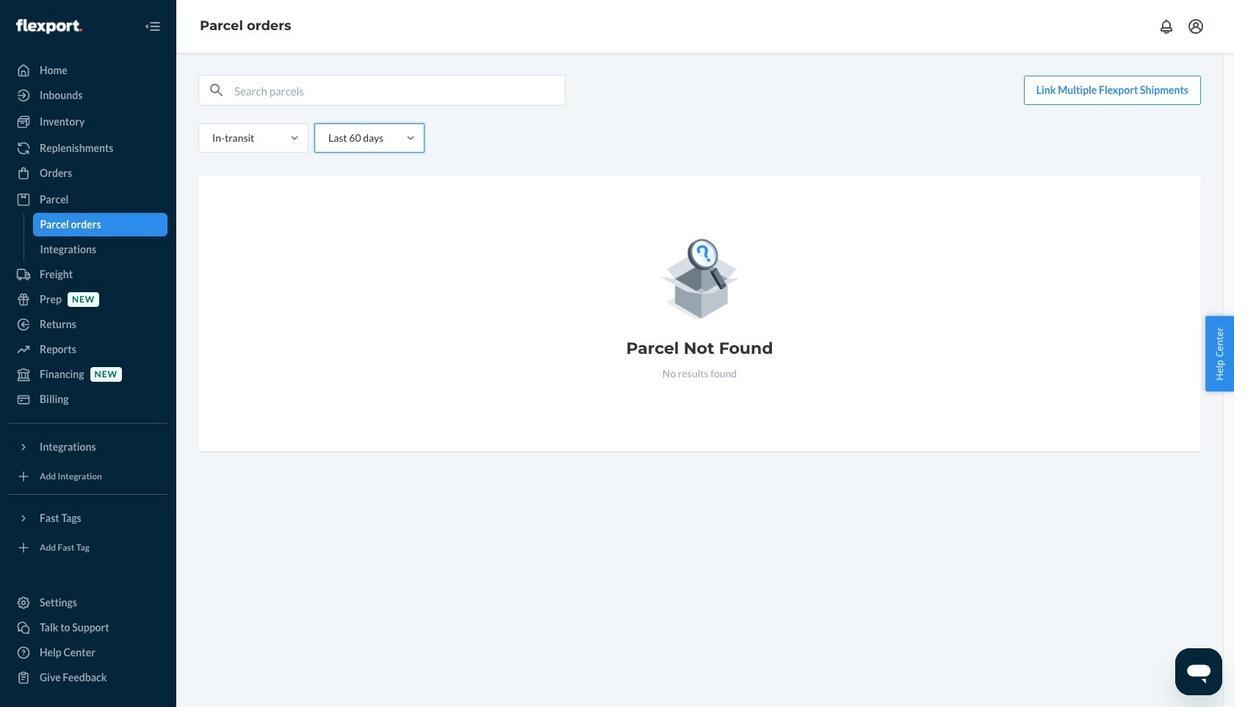 Task type: locate. For each thing, give the bounding box(es) containing it.
open notifications image
[[1158, 18, 1175, 35]]

close navigation image
[[144, 18, 162, 35]]

Search parcels text field
[[234, 76, 565, 105]]



Task type: vqa. For each thing, say whether or not it's contained in the screenshot.
SEARCH PARCELS text field
yes



Task type: describe. For each thing, give the bounding box(es) containing it.
open account menu image
[[1187, 18, 1205, 35]]

empty list image
[[660, 235, 740, 320]]

flexport logo image
[[16, 19, 82, 34]]



